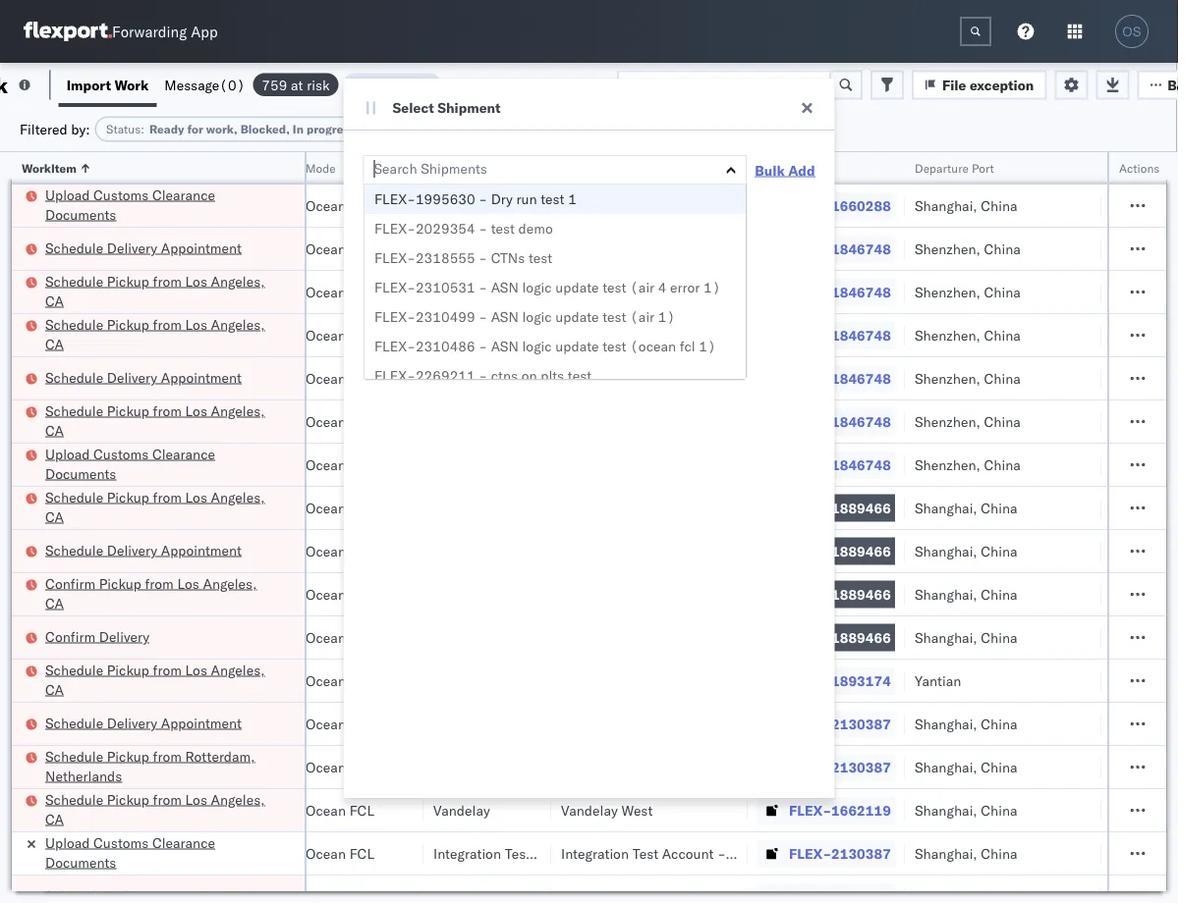 Task type: locate. For each thing, give the bounding box(es) containing it.
- inside asn logic update test (ocean fcl 1) option
[[478, 338, 487, 355]]

1 ceau7522 from the top
[[1111, 240, 1178, 257]]

2 shenzhen, from the top
[[915, 283, 980, 301]]

select shipment
[[393, 99, 501, 116]]

2 resize handle column header from the left
[[272, 152, 296, 904]]

los for confirm pickup from los angeles, ca button
[[177, 575, 199, 592]]

9:30 pm mst, jan 23, 2023
[[21, 716, 200, 733], [21, 759, 200, 776]]

6 12:59 from the top
[[21, 500, 59, 517]]

3 ceau7522 from the top
[[1111, 326, 1178, 343]]

2 lhuu7894 from the top
[[1111, 542, 1178, 560]]

2 schedule delivery appointment link from the top
[[45, 368, 242, 388]]

ceau7522
[[1111, 240, 1178, 257], [1111, 283, 1178, 300], [1111, 326, 1178, 343], [1111, 369, 1178, 387], [1111, 413, 1178, 430], [1111, 456, 1178, 473]]

schedule delivery appointment link up 9,
[[45, 368, 242, 388]]

update for 1)
[[555, 309, 598, 326]]

3 shenzhen, china from the top
[[915, 327, 1021, 344]]

1 appointment from the top
[[161, 239, 242, 256]]

logic for 2310531
[[522, 279, 551, 296]]

1 vertical spatial 9:30 pm mst, jan 23, 2023
[[21, 759, 200, 776]]

asn logic update test (ocean fcl 1) option
[[364, 332, 746, 362]]

1 schedule from the top
[[45, 239, 103, 256]]

upload customs clearance documents link for second upload customs clearance documents "button" from the bottom of the page
[[45, 185, 279, 224]]

documents
[[45, 206, 116, 223], [45, 465, 116, 482], [45, 854, 116, 871]]

1 vertical spatial (air
[[629, 309, 654, 326]]

3 upload from the top
[[45, 835, 90, 852]]

confirm delivery
[[45, 628, 149, 645]]

0 vertical spatial 23,
[[145, 586, 166, 603]]

mode button
[[296, 156, 404, 176]]

2310499
[[415, 309, 475, 326]]

(air inside option
[[629, 279, 654, 296]]

update for fcl
[[555, 338, 598, 355]]

mst, down 12:59 am mst, jan 25, 2023
[[79, 845, 112, 863]]

upload
[[45, 186, 90, 203], [45, 446, 90, 463], [45, 835, 90, 852]]

12:59 am mst, dec 14, 2022 up 5:00 pm mst, dec 23, 2022
[[21, 543, 213, 560]]

2 vertical spatial 23,
[[141, 759, 162, 776]]

: left ready
[[141, 122, 144, 137]]

2130387 down 1662119
[[831, 845, 891, 863]]

flex- inside test demo option
[[374, 220, 415, 237]]

(air up (ocean
[[629, 309, 654, 326]]

from for confirm pickup from los angeles, ca button
[[145, 575, 174, 592]]

ctns on plts test option
[[364, 362, 746, 391]]

3 5, from the top
[[155, 327, 168, 344]]

0 vertical spatial 14,
[[154, 500, 176, 517]]

1 horizontal spatial vandelay
[[561, 802, 618, 819]]

jan up 12:59 am mst, jan 25, 2023
[[116, 759, 138, 776]]

1 upload customs clearance documents button from the top
[[45, 185, 279, 226]]

9:30 pm mst, jan 23, 2023 up 12:59 am mst, jan 25, 2023
[[21, 759, 200, 776]]

logic inside option
[[522, 279, 551, 296]]

appointment up rotterdam,
[[161, 715, 242, 732]]

asn up ctns
[[490, 338, 518, 355]]

1 documents from the top
[[45, 206, 116, 223]]

customs for second upload customs clearance documents "button" from the bottom of the page
[[93, 186, 149, 203]]

: for snoozed
[[452, 122, 456, 137]]

from for 3rd schedule pickup from los angeles, ca button from the bottom of the page
[[153, 489, 182, 506]]

1 vertical spatial upload customs clearance documents
[[45, 446, 215, 482]]

os
[[1122, 24, 1141, 39]]

documents down 12:59 am mst, jan 25, 2023
[[45, 854, 116, 871]]

2 (air from the top
[[629, 309, 654, 326]]

12:59 am mst, dec 14, 2022 down 12:00 am mst, nov 9, 2022
[[21, 500, 213, 517]]

bosch down asn logic update test (ocean fcl 1) option
[[561, 370, 600, 387]]

1 logic from the top
[[522, 279, 551, 296]]

- inside test demo option
[[478, 220, 487, 237]]

flex-1846748 button
[[758, 235, 895, 263], [758, 235, 895, 263], [758, 279, 895, 306], [758, 279, 895, 306], [758, 322, 895, 349], [758, 322, 895, 349], [758, 365, 895, 393], [758, 365, 895, 393], [758, 408, 895, 436], [758, 408, 895, 436], [758, 451, 895, 479], [758, 451, 895, 479]]

1 asn from the top
[[490, 279, 518, 296]]

- inside the asn logic update test (air 4 error 1) option
[[478, 279, 487, 296]]

1 upload customs clearance documents from the top
[[45, 186, 215, 223]]

schedule delivery appointment button up confirm pickup from los angeles, ca
[[45, 541, 242, 562]]

4 flex-1846748 from the top
[[789, 370, 891, 387]]

1 vertical spatial clearance
[[152, 446, 215, 463]]

test down (ocean
[[647, 370, 673, 387]]

pm down 12:59 am mst, jan 25, 2023
[[54, 845, 75, 863]]

1 ca from the top
[[45, 292, 64, 309]]

los for 2nd schedule pickup from los angeles, ca button from the bottom of the page
[[185, 662, 207, 679]]

jan
[[125, 673, 147, 690], [116, 716, 138, 733], [116, 759, 138, 776], [125, 802, 147, 819], [116, 845, 138, 863]]

2 schedule delivery appointment from the top
[[45, 369, 242, 386]]

1 vertical spatial documents
[[45, 465, 116, 482]]

mst, down 12:00 am mst, nov 9, 2022
[[88, 500, 122, 517]]

from inside schedule pickup from rotterdam, netherlands
[[153, 748, 182, 765]]

2 vertical spatial 2130387
[[831, 845, 891, 863]]

1 horizontal spatial on
[[521, 367, 537, 385]]

asn for 2310499
[[490, 309, 518, 326]]

0 vertical spatial clearance
[[152, 186, 215, 203]]

23, up schedule pickup from rotterdam, netherlands
[[141, 716, 162, 733]]

7 fcl from the top
[[349, 456, 374, 474]]

2023 up 25,
[[166, 759, 200, 776]]

9 resize handle column header from the left
[[1143, 152, 1166, 904]]

3 upload customs clearance documents from the top
[[45, 835, 215, 871]]

dec down 12:00 am mst, nov 9, 2022
[[125, 500, 151, 517]]

filtered by:
[[20, 120, 90, 138]]

schedule pickup from los angeles, ca link for 6th schedule pickup from los angeles, ca button from the top
[[45, 790, 279, 830]]

test up flex-2310499 - asn logic update test (air 1)
[[520, 283, 546, 301]]

0 vertical spatial 9:30 pm mst, jan 23, 2023
[[21, 716, 200, 733]]

5 shenzhen, china from the top
[[915, 413, 1021, 430]]

flex-2130387 down flex-1893174 in the bottom right of the page
[[789, 716, 891, 733]]

update inside option
[[555, 279, 598, 296]]

14, down 9,
[[154, 500, 176, 517]]

9:30 pm mst, jan 23, 2023 down 12:59 am mst, jan 13, 2023 at bottom
[[21, 716, 200, 733]]

(air left the 4
[[629, 279, 654, 296]]

3 upload customs clearance documents link from the top
[[45, 834, 279, 873]]

appointment up confirm pickup from los angeles, ca link
[[161, 542, 242, 559]]

appointment down 19,
[[161, 239, 242, 256]]

5 flex-1846748 from the top
[[789, 413, 891, 430]]

0 vertical spatial 12:59 am mst, dec 14, 2022
[[21, 500, 213, 517]]

flex id
[[758, 161, 795, 175]]

flex- inside the asn logic update test (air 4 error 1) option
[[374, 279, 415, 296]]

2 1846748 from the top
[[831, 283, 891, 301]]

2 vertical spatial logic
[[522, 338, 551, 355]]

0 vertical spatial documents
[[45, 206, 116, 223]]

1 vertical spatial asn
[[490, 309, 518, 326]]

2 vertical spatial upload
[[45, 835, 90, 852]]

pickup inside confirm pickup from los angeles, ca
[[99, 575, 141, 592]]

confirm pickup from los angeles, ca button
[[45, 574, 279, 616]]

0 vertical spatial update
[[555, 279, 598, 296]]

2 horizontal spatial :
[[562, 122, 566, 137]]

1 vertical spatial 2130387
[[831, 759, 891, 776]]

pm up netherlands at the left of page
[[54, 716, 75, 733]]

5,
[[155, 240, 168, 257], [155, 283, 168, 301], [155, 327, 168, 344], [155, 370, 168, 387], [155, 413, 168, 430]]

jan left 25,
[[125, 802, 147, 819]]

documents left 9,
[[45, 465, 116, 482]]

in
[[293, 122, 304, 137]]

test down flex-2310499 - asn logic update test (air 1)
[[520, 327, 546, 344]]

asn inside option
[[490, 279, 518, 296]]

snoozed : no
[[406, 122, 476, 137]]

dec left the "24,"
[[117, 629, 143, 646]]

9:30 down 12:59 am mst, jan 25, 2023
[[21, 845, 50, 863]]

6 shanghai, china from the top
[[915, 716, 1018, 733]]

test left 1
[[540, 191, 564, 208]]

1 customs from the top
[[93, 186, 149, 203]]

1 vertical spatial flex-2130387
[[789, 759, 891, 776]]

0 vertical spatial flex-2130387
[[789, 716, 891, 733]]

(air inside option
[[629, 309, 654, 326]]

1 vertical spatial confirm
[[45, 628, 95, 645]]

1846748
[[831, 240, 891, 257], [831, 283, 891, 301], [831, 327, 891, 344], [831, 370, 891, 387], [831, 413, 891, 430], [831, 456, 891, 474]]

2 appointment from the top
[[161, 369, 242, 386]]

2 vertical spatial customs
[[93, 835, 149, 852]]

schedule delivery appointment link up schedule pickup from rotterdam, netherlands
[[45, 714, 242, 733]]

1 vertical spatial update
[[555, 309, 598, 326]]

14, up confirm pickup from los angeles, ca link
[[154, 543, 176, 560]]

update down the asn logic update test (air 4 error 1) option
[[555, 309, 598, 326]]

resize handle column header
[[203, 152, 227, 904], [272, 152, 296, 904], [281, 152, 305, 904], [400, 152, 423, 904], [528, 152, 551, 904], [724, 152, 748, 904], [881, 152, 905, 904], [1078, 152, 1101, 904], [1143, 152, 1166, 904]]

asn up flex-2310486 - asn logic update test (ocean fcl 1)
[[490, 309, 518, 326]]

8 fcl from the top
[[349, 500, 374, 517]]

ca for 6th schedule pickup from los angeles, ca button from the top
[[45, 811, 64, 828]]

mst, left 9,
[[88, 456, 122, 474]]

0 vertical spatial upload
[[45, 186, 90, 203]]

1 (air from the top
[[629, 279, 654, 296]]

jan left 13,
[[125, 673, 147, 690]]

0 vertical spatial 9:30
[[21, 716, 50, 733]]

2 confirm from the top
[[45, 628, 95, 645]]

1 12:59 am mdt, nov 5, 2022 from the top
[[21, 240, 206, 257]]

1 vandelay from the left
[[433, 802, 490, 819]]

- for 2029354
[[478, 220, 487, 237]]

flex-1660288
[[789, 197, 891, 214]]

6 schedule pickup from los angeles, ca from the top
[[45, 791, 265, 828]]

2 12:59 am mdt, nov 5, 2022 from the top
[[21, 283, 206, 301]]

2 vertical spatial upload customs clearance documents
[[45, 835, 215, 871]]

overdue,
[[571, 122, 622, 137]]

bosch ocean test down ctns
[[433, 283, 546, 301]]

select
[[393, 99, 434, 116]]

0 vertical spatial logic
[[522, 279, 551, 296]]

due
[[625, 122, 647, 137]]

13 fcl from the top
[[349, 716, 374, 733]]

(air for 4
[[629, 279, 654, 296]]

4 fcl from the top
[[349, 327, 374, 344]]

confirm for confirm delivery
[[45, 628, 95, 645]]

3 schedule delivery appointment link from the top
[[45, 541, 242, 561]]

ca for second schedule pickup from los angeles, ca button from the top of the page
[[45, 336, 64, 353]]

2 upload customs clearance documents from the top
[[45, 446, 215, 482]]

None text field
[[960, 17, 991, 46]]

departure
[[915, 161, 969, 175]]

bosch ocean test
[[433, 240, 546, 257], [433, 283, 546, 301], [561, 283, 673, 301], [433, 327, 546, 344], [561, 327, 673, 344], [433, 370, 546, 387], [561, 370, 673, 387]]

- for 2269211
[[478, 367, 487, 385]]

schedule pickup from rotterdam, netherlands button
[[45, 747, 279, 788]]

1 vertical spatial upload customs clearance documents link
[[45, 445, 279, 484]]

2269211
[[415, 367, 475, 385]]

los inside confirm pickup from los angeles, ca
[[177, 575, 199, 592]]

delivery for third schedule delivery appointment button
[[107, 542, 157, 559]]

dry
[[490, 191, 512, 208]]

1 vertical spatial on
[[521, 367, 537, 385]]

0 vertical spatial on
[[381, 76, 397, 93]]

11 ocean fcl from the top
[[306, 629, 374, 646]]

4 schedule delivery appointment link from the top
[[45, 714, 242, 733]]

12:59
[[21, 240, 59, 257], [21, 283, 59, 301], [21, 327, 59, 344], [21, 370, 59, 387], [21, 413, 59, 430], [21, 500, 59, 517], [21, 543, 59, 560], [21, 673, 59, 690], [21, 802, 59, 819]]

7:00 am mst, dec 24, 2022
[[21, 629, 205, 646]]

schedule pickup from los angeles, ca link for sixth schedule pickup from los angeles, ca button from the bottom of the page
[[45, 272, 279, 311]]

: for status
[[141, 122, 144, 137]]

(air
[[629, 279, 654, 296], [629, 309, 654, 326]]

yantian
[[915, 673, 961, 690]]

0 horizontal spatial vandelay
[[433, 802, 490, 819]]

3 clearance from the top
[[152, 835, 215, 852]]

None field
[[374, 156, 379, 182]]

on left plts
[[521, 367, 537, 385]]

2 vertical spatial flex-2130387
[[789, 845, 891, 863]]

ca
[[45, 292, 64, 309], [45, 336, 64, 353], [45, 422, 64, 439], [45, 508, 64, 526], [45, 595, 64, 612], [45, 681, 64, 699], [45, 811, 64, 828]]

1 gvcu5265 from the top
[[1111, 715, 1178, 732]]

ctns test option
[[364, 244, 746, 273]]

list box
[[364, 185, 746, 391]]

pm up 12:59 am mst, jan 25, 2023
[[54, 759, 75, 776]]

0 horizontal spatial :
[[141, 122, 144, 137]]

6 shenzhen, china from the top
[[915, 456, 1021, 474]]

am
[[54, 197, 76, 214], [62, 240, 85, 257], [62, 283, 85, 301], [62, 327, 85, 344], [62, 370, 85, 387], [62, 413, 85, 430], [62, 456, 85, 474], [62, 500, 85, 517], [62, 543, 85, 560], [54, 629, 76, 646], [62, 673, 85, 690], [62, 802, 85, 819]]

2 schedule pickup from los angeles, ca button from the top
[[45, 315, 279, 356]]

schedule delivery appointment up confirm pickup from los angeles, ca
[[45, 542, 242, 559]]

4 resize handle column header from the left
[[400, 152, 423, 904]]

2 vertical spatial documents
[[45, 854, 116, 871]]

test down demo
[[490, 220, 514, 237]]

1) right the error
[[703, 279, 720, 296]]

6 shanghai, from the top
[[915, 716, 977, 733]]

dec up confirm pickup from los angeles, ca
[[125, 543, 151, 560]]

schedule delivery appointment up schedule pickup from rotterdam, netherlands
[[45, 715, 242, 732]]

track
[[401, 76, 432, 93]]

netherlands
[[45, 768, 122, 785]]

1 horizontal spatial risk
[[543, 122, 562, 137]]

11 fcl from the top
[[349, 629, 374, 646]]

flexport
[[433, 197, 485, 214]]

3 flex-1889466 from the top
[[789, 586, 891, 603]]

ca for sixth schedule pickup from los angeles, ca button from the bottom of the page
[[45, 292, 64, 309]]

schedule pickup from los angeles, ca link for 3rd schedule pickup from los angeles, ca button from the bottom of the page
[[45, 488, 279, 527]]

0 vertical spatial upload customs clearance documents button
[[45, 185, 279, 226]]

gvcu5265 down msdu7304
[[1111, 715, 1178, 732]]

3 shanghai, from the top
[[915, 543, 977, 560]]

los for 3rd schedule pickup from los angeles, ca button
[[185, 402, 207, 420]]

angeles,
[[211, 273, 265, 290], [211, 316, 265, 333], [211, 402, 265, 420], [211, 489, 265, 506], [203, 575, 257, 592], [211, 662, 265, 679], [211, 791, 265, 809]]

6 flex-1846748 from the top
[[789, 456, 891, 474]]

1 vertical spatial customs
[[93, 446, 149, 463]]

: right at
[[562, 122, 566, 137]]

- for 1995630
[[478, 191, 487, 208]]

- inside the 'ctns on plts test' option
[[478, 367, 487, 385]]

confirm inside confirm pickup from los angeles, ca
[[45, 575, 95, 592]]

0 vertical spatial 1)
[[703, 279, 720, 296]]

0 vertical spatial 2130387
[[831, 716, 891, 733]]

2310486
[[415, 338, 475, 355]]

8 ocean fcl from the top
[[306, 500, 374, 517]]

ctns
[[490, 367, 517, 385]]

flex-2130387 down flex-1662119
[[789, 845, 891, 863]]

los for 3rd schedule pickup from los angeles, ca button from the bottom of the page
[[185, 489, 207, 506]]

schedule delivery appointment link up confirm pickup from los angeles, ca
[[45, 541, 242, 561]]

23, up 25,
[[141, 759, 162, 776]]

0 vertical spatial asn
[[490, 279, 518, 296]]

upload down 12:59 am mst, jan 25, 2023
[[45, 835, 90, 852]]

bulk add button
[[755, 150, 815, 190]]

1 update from the top
[[555, 279, 598, 296]]

appointment up 9,
[[161, 369, 242, 386]]

integration test account - karl lagerfeld
[[561, 845, 817, 863]]

update down asn logic update test (air 1) option
[[555, 338, 598, 355]]

4 schedule from the top
[[45, 369, 103, 386]]

logic up flex-2310499 - asn logic update test (air 1)
[[522, 279, 551, 296]]

flex-2130387 up flex-1662119
[[789, 759, 891, 776]]

flex- inside ctns test option
[[374, 250, 415, 267]]

6 ocean fcl from the top
[[306, 413, 374, 430]]

0 vertical spatial customs
[[93, 186, 149, 203]]

2023
[[175, 673, 209, 690], [166, 716, 200, 733], [166, 759, 200, 776], [175, 802, 209, 819], [166, 845, 200, 863]]

5 shenzhen, from the top
[[915, 413, 980, 430]]

mst, down 'confirm delivery' button
[[88, 673, 122, 690]]

1 lhuu7894 from the top
[[1111, 499, 1178, 516]]

2 schedule delivery appointment button from the top
[[45, 368, 242, 390]]

9:30 up netherlands at the left of page
[[21, 716, 50, 733]]

los for sixth schedule pickup from los angeles, ca button from the bottom of the page
[[185, 273, 207, 290]]

2 vertical spatial update
[[555, 338, 598, 355]]

0 vertical spatial risk
[[307, 76, 330, 93]]

confirm inside 'confirm delivery' link
[[45, 628, 95, 645]]

account
[[662, 845, 714, 863]]

1 vertical spatial logic
[[522, 309, 551, 326]]

0 vertical spatial upload customs clearance documents link
[[45, 185, 279, 224]]

filtered
[[20, 120, 67, 138]]

13 ocean fcl from the top
[[306, 716, 374, 733]]

upload left 9,
[[45, 446, 90, 463]]

ca inside confirm pickup from los angeles, ca
[[45, 595, 64, 612]]

vandelay
[[433, 802, 490, 819], [561, 802, 618, 819]]

1 vertical spatial upload
[[45, 446, 90, 463]]

upload down workitem on the left
[[45, 186, 90, 203]]

1 vertical spatial 12:59 am mst, dec 14, 2022
[[21, 543, 213, 560]]

schedule pickup from los angeles, ca link for 2nd schedule pickup from los angeles, ca button from the bottom of the page
[[45, 661, 279, 700]]

0 vertical spatial gvcu5265
[[1111, 715, 1178, 732]]

1) down the 4
[[658, 309, 675, 326]]

customs for first upload customs clearance documents "button" from the bottom of the page
[[93, 446, 149, 463]]

- inside dry run test 1 option
[[478, 191, 487, 208]]

5 5, from the top
[[155, 413, 168, 430]]

message
[[164, 76, 219, 93]]

gvcu5265 up abcd1234
[[1111, 758, 1178, 776]]

2 upload customs clearance documents button from the top
[[45, 445, 279, 486]]

confirm
[[45, 575, 95, 592], [45, 628, 95, 645]]

2 vertical spatial upload customs clearance documents link
[[45, 834, 279, 873]]

dec
[[125, 500, 151, 517], [125, 543, 151, 560], [116, 586, 141, 603], [117, 629, 143, 646]]

asn down ctns
[[490, 279, 518, 296]]

0 vertical spatial (air
[[629, 279, 654, 296]]

search shipments
[[374, 160, 487, 177]]

dec up 7:00 am mst, dec 24, 2022
[[116, 586, 141, 603]]

0 vertical spatial upload customs clearance documents
[[45, 186, 215, 223]]

3 documents from the top
[[45, 854, 116, 871]]

1 vertical spatial upload customs clearance documents button
[[45, 445, 279, 486]]

mst,
[[88, 456, 122, 474], [88, 500, 122, 517], [88, 543, 122, 560], [79, 586, 112, 603], [80, 629, 113, 646], [88, 673, 122, 690], [79, 716, 112, 733], [79, 759, 112, 776], [88, 802, 122, 819], [79, 845, 112, 863]]

asn logic update test (air 4 error 1) option
[[364, 273, 746, 303]]

3 update from the top
[[555, 338, 598, 355]]

1 vertical spatial 9:30
[[21, 759, 50, 776]]

4 5, from the top
[[155, 370, 168, 387]]

3 schedule delivery appointment from the top
[[45, 542, 242, 559]]

los for second schedule pickup from los angeles, ca button from the top of the page
[[185, 316, 207, 333]]

schedule delivery appointment link down aug at left top
[[45, 238, 242, 258]]

flex-1893174
[[789, 673, 891, 690]]

from for sixth schedule pickup from los angeles, ca button from the bottom of the page
[[153, 273, 182, 290]]

2130387 down 1893174
[[831, 716, 891, 733]]

- inside asn logic update test (air 1) option
[[478, 309, 487, 326]]

8 12:59 from the top
[[21, 673, 59, 690]]

1 vertical spatial gvcu5265
[[1111, 758, 1178, 776]]

test left (ocean
[[602, 338, 626, 355]]

8 shanghai, from the top
[[915, 802, 977, 819]]

client name button
[[423, 156, 532, 176]]

asn
[[490, 279, 518, 296], [490, 309, 518, 326], [490, 338, 518, 355]]

resize handle column header for deadline
[[203, 152, 227, 904]]

5:00 pm mst, dec 23, 2022
[[21, 586, 204, 603]]

1 upload from the top
[[45, 186, 90, 203]]

5 ceau7522 from the top
[[1111, 413, 1178, 430]]

1 schedule pickup from los angeles, ca link from the top
[[45, 272, 279, 311]]

- for 2318555
[[478, 250, 487, 267]]

lagerfeld
[[758, 845, 817, 863]]

rotterdam,
[[185, 748, 255, 765]]

test down 'demo'
[[528, 250, 552, 267]]

workitem
[[22, 161, 77, 175]]

2 vertical spatial 9:30
[[21, 845, 50, 863]]

schedule delivery appointment button up 9,
[[45, 368, 242, 390]]

vandelay for vandelay west
[[561, 802, 618, 819]]

5:00
[[21, 586, 50, 603]]

: left no
[[452, 122, 456, 137]]

file exception button
[[912, 70, 1047, 100], [912, 70, 1047, 100]]

list box containing flex-1995630 - dry run test 1
[[364, 185, 746, 391]]

2022
[[172, 197, 206, 214], [171, 240, 206, 257], [171, 283, 206, 301], [171, 327, 206, 344], [171, 370, 206, 387], [171, 413, 206, 430], [170, 456, 205, 474], [179, 500, 213, 517], [179, 543, 213, 560], [170, 586, 204, 603], [171, 629, 205, 646]]

customs
[[93, 186, 149, 203], [93, 446, 149, 463], [93, 835, 149, 852]]

ocean
[[306, 197, 346, 214], [306, 240, 346, 257], [476, 240, 516, 257], [306, 283, 346, 301], [476, 283, 516, 301], [603, 283, 644, 301], [306, 327, 346, 344], [476, 327, 516, 344], [603, 327, 644, 344], [306, 370, 346, 387], [476, 370, 516, 387], [603, 370, 644, 387], [306, 413, 346, 430], [306, 456, 346, 474], [306, 500, 346, 517], [306, 543, 346, 560], [306, 586, 346, 603], [306, 629, 346, 646], [306, 673, 346, 690], [306, 716, 346, 733], [306, 759, 346, 776], [306, 802, 346, 819], [306, 845, 346, 863]]

upload customs clearance documents link
[[45, 185, 279, 224], [45, 445, 279, 484], [45, 834, 279, 873]]

gvcu5265 down abcd1234
[[1111, 845, 1178, 862]]

2 vertical spatial clearance
[[152, 835, 215, 852]]

3 shanghai, china from the top
[[915, 543, 1018, 560]]

schedule delivery appointment down aug at left top
[[45, 239, 242, 256]]

2 vertical spatial asn
[[490, 338, 518, 355]]

2 vertical spatial gvcu5265
[[1111, 845, 1178, 862]]

message (0)
[[164, 76, 245, 93]]

1 schedule delivery appointment link from the top
[[45, 238, 242, 258]]

23, up the "24,"
[[145, 586, 166, 603]]

from inside confirm pickup from los angeles, ca
[[145, 575, 174, 592]]

karl
[[729, 845, 755, 863]]

Search Work text field
[[617, 70, 831, 100]]

1 vertical spatial 14,
[[154, 543, 176, 560]]

4 pm from the top
[[54, 845, 75, 863]]

forwarding app
[[112, 22, 218, 41]]

container
[[1111, 153, 1164, 168]]

at risk : overdue, due soon
[[527, 122, 677, 137]]

4 shenzhen, from the top
[[915, 370, 980, 387]]

test down 'demo'
[[520, 240, 546, 257]]

app
[[191, 22, 218, 41]]

resize handle column header for client name
[[528, 152, 551, 904]]

0 vertical spatial confirm
[[45, 575, 95, 592]]

flex-1995630 - dry run test 1
[[374, 191, 576, 208]]

clearance for first upload customs clearance documents "button" from the bottom of the page
[[152, 446, 215, 463]]

1 horizontal spatial :
[[452, 122, 456, 137]]

risk
[[307, 76, 330, 93], [543, 122, 562, 137]]

test up (ocean
[[647, 283, 673, 301]]

abcd1234
[[1111, 802, 1178, 819]]

2 shenzhen, china from the top
[[915, 283, 1021, 301]]

pm right the 5:00
[[54, 586, 75, 603]]

1 upload customs clearance documents link from the top
[[45, 185, 279, 224]]

bosch ocean test down the 4
[[561, 327, 673, 344]]

9:30 up 12:59 am mst, jan 25, 2023
[[21, 759, 50, 776]]

gvcu5265
[[1111, 715, 1178, 732], [1111, 758, 1178, 776], [1111, 845, 1178, 862]]

asn for 2310486
[[490, 338, 518, 355]]

24,
[[146, 629, 167, 646]]

- inside ctns test option
[[478, 250, 487, 267]]



Task type: describe. For each thing, give the bounding box(es) containing it.
appointment for 2nd schedule delivery appointment link from the bottom
[[161, 542, 242, 559]]

mst, down 12:59 am mst, jan 13, 2023 at bottom
[[79, 716, 112, 733]]

2 schedule pickup from los angeles, ca from the top
[[45, 316, 265, 353]]

bosch down the 2310486
[[433, 370, 472, 387]]

asn for 2310531
[[490, 279, 518, 296]]

upload for second upload customs clearance documents "button" from the bottom of the page
[[45, 186, 90, 203]]

schedule pickup from los angeles, ca link for second schedule pickup from los angeles, ca button from the top of the page
[[45, 315, 279, 354]]

deadline
[[21, 161, 68, 175]]

2 1889466 from the top
[[831, 543, 891, 560]]

5 12:59 from the top
[[21, 413, 59, 430]]

2 vertical spatial 1)
[[698, 338, 715, 355]]

mst, up 5:00 pm mst, dec 23, 2022
[[88, 543, 122, 560]]

appointment for second schedule delivery appointment link from the top of the page
[[161, 369, 242, 386]]

1 schedule pickup from los angeles, ca from the top
[[45, 273, 265, 309]]

--
[[561, 197, 578, 214]]

upload customs clearance documents link for first upload customs clearance documents "button" from the bottom of the page
[[45, 445, 279, 484]]

file exception
[[942, 76, 1034, 93]]

jan down 12:59 am mst, jan 13, 2023 at bottom
[[116, 716, 138, 733]]

7 shanghai, china from the top
[[915, 759, 1018, 776]]

2 5, from the top
[[155, 283, 168, 301]]

3 gvcu5265 from the top
[[1111, 845, 1178, 862]]

resize handle column header for departure port
[[1078, 152, 1101, 904]]

flex-1662119
[[789, 802, 891, 819]]

2 flex-1846748 from the top
[[789, 283, 891, 301]]

759
[[262, 76, 287, 93]]

reset to default filters
[[458, 76, 605, 93]]

mst, down 5:00 pm mst, dec 23, 2022
[[80, 629, 113, 646]]

jan left 28,
[[116, 845, 138, 863]]

flex- inside the 'ctns on plts test' option
[[374, 367, 415, 385]]

1 vertical spatial 23,
[[141, 716, 162, 733]]

2029354
[[415, 220, 475, 237]]

confirm pickup from los angeles, ca
[[45, 575, 257, 612]]

1995630
[[415, 191, 475, 208]]

vandelay for vandelay
[[433, 802, 490, 819]]

workitem button
[[12, 156, 285, 176]]

to
[[498, 76, 512, 93]]

test right plts
[[567, 367, 591, 385]]

at
[[527, 122, 540, 137]]

7 shanghai, from the top
[[915, 759, 977, 776]]

205 on track
[[352, 76, 432, 93]]

2 fcl from the top
[[349, 240, 374, 257]]

flex-2310486 - asn logic update test (ocean fcl 1)
[[374, 338, 715, 355]]

from for 6th schedule pickup from los angeles, ca button from the top
[[153, 791, 182, 809]]

schedule pickup from los angeles, ca link for 3rd schedule pickup from los angeles, ca button
[[45, 401, 279, 441]]

angeles, inside confirm pickup from los angeles, ca
[[203, 575, 257, 592]]

2 14, from the top
[[154, 543, 176, 560]]

6 1846748 from the top
[[831, 456, 891, 474]]

(0)
[[219, 76, 245, 93]]

west
[[621, 802, 653, 819]]

12:00 am mst, nov 9, 2022
[[21, 456, 205, 474]]

status
[[106, 122, 141, 137]]

- for 2310486
[[478, 338, 487, 355]]

mst, up the confirm delivery
[[79, 586, 112, 603]]

resize handle column header for flex id
[[881, 152, 905, 904]]

departure port button
[[905, 156, 1082, 176]]

4 schedule pickup from los angeles, ca from the top
[[45, 489, 265, 526]]

update for 4
[[555, 279, 598, 296]]

consignee
[[528, 197, 594, 214]]

bosch ocean test down (ocean
[[561, 370, 673, 387]]

6 shenzhen, from the top
[[915, 456, 980, 474]]

from for 2nd schedule pickup from los angeles, ca button from the bottom of the page
[[153, 662, 182, 679]]

progress
[[306, 122, 355, 137]]

2 2130387 from the top
[[831, 759, 891, 776]]

upload customs clearance documents for first upload customs clearance documents "button" from the bottom of the page
[[45, 446, 215, 482]]

los for 6th schedule pickup from los angeles, ca button from the top
[[185, 791, 207, 809]]

flex- inside dry run test 1 option
[[374, 191, 415, 208]]

test left account at the bottom of the page
[[632, 845, 658, 863]]

8 shanghai, china from the top
[[915, 802, 1018, 819]]

7:00
[[21, 629, 50, 646]]

numbers
[[1111, 168, 1160, 183]]

actions
[[1119, 161, 1160, 175]]

bosch up the 2310499
[[433, 283, 472, 301]]

upload customs clearance documents for second upload customs clearance documents "button" from the bottom of the page
[[45, 186, 215, 223]]

3 schedule from the top
[[45, 316, 103, 333]]

3 flex-1846748 from the top
[[789, 327, 891, 344]]

test demo option
[[364, 214, 746, 244]]

3 customs from the top
[[93, 835, 149, 852]]

1 shenzhen, from the top
[[915, 240, 980, 257]]

4 12:59 am mdt, nov 5, 2022 from the top
[[21, 370, 206, 387]]

3 lhuu7894 from the top
[[1111, 586, 1178, 603]]

demo
[[518, 220, 552, 237]]

9 shanghai, china from the top
[[915, 845, 1018, 863]]

6 resize handle column header from the left
[[724, 152, 748, 904]]

ca for 2nd schedule pickup from los angeles, ca button from the bottom of the page
[[45, 681, 64, 699]]

schedule inside schedule pickup from rotterdam, netherlands
[[45, 748, 103, 765]]

15 fcl from the top
[[349, 802, 374, 819]]

appointment for 4th schedule delivery appointment link
[[161, 715, 242, 732]]

run
[[516, 191, 536, 208]]

work
[[114, 76, 149, 93]]

1 vertical spatial risk
[[543, 122, 562, 137]]

2023 right 13,
[[175, 673, 209, 690]]

2318555
[[415, 250, 475, 267]]

filters
[[566, 76, 605, 93]]

(air for 1)
[[629, 309, 654, 326]]

2 flex-2130387 from the top
[[789, 759, 891, 776]]

appointment for first schedule delivery appointment link
[[161, 239, 242, 256]]

upload for first upload customs clearance documents "button" from the bottom of the page
[[45, 446, 90, 463]]

msdu7304
[[1111, 672, 1178, 689]]

1660288
[[831, 197, 891, 214]]

error
[[670, 279, 699, 296]]

5 12:59 am mdt, nov 5, 2022 from the top
[[21, 413, 206, 430]]

default
[[515, 76, 562, 93]]

ca for 3rd schedule pickup from los angeles, ca button from the bottom of the page
[[45, 508, 64, 526]]

1662119
[[831, 802, 891, 819]]

flex
[[758, 161, 780, 175]]

(ocean
[[629, 338, 676, 355]]

ctns
[[490, 250, 524, 267]]

add
[[788, 161, 815, 179]]

4 shanghai, from the top
[[915, 586, 977, 603]]

9 schedule from the top
[[45, 715, 103, 732]]

bosch up asn logic update test (air 1) option
[[561, 283, 600, 301]]

- for 2310531
[[478, 279, 487, 296]]

pickup inside schedule pickup from rotterdam, netherlands
[[107, 748, 149, 765]]

client name
[[433, 161, 499, 175]]

4 1889466 from the top
[[831, 629, 891, 646]]

1 schedule delivery appointment button from the top
[[45, 238, 242, 260]]

bosch down 2029354
[[433, 240, 472, 257]]

resize handle column header for mode
[[400, 152, 423, 904]]

soon
[[650, 122, 677, 137]]

3 fcl from the top
[[349, 283, 374, 301]]

12 ocean fcl from the top
[[306, 673, 374, 690]]

test left the 4
[[602, 279, 626, 296]]

3 : from the left
[[562, 122, 566, 137]]

4 flex-1889466 from the top
[[789, 629, 891, 646]]

2 gvcu5265 from the top
[[1111, 758, 1178, 776]]

vandelay west
[[561, 802, 653, 819]]

bulk add
[[755, 161, 815, 179]]

2023 right 25,
[[175, 802, 209, 819]]

import
[[66, 76, 111, 93]]

asn logic update test (air 1) option
[[364, 303, 746, 332]]

mst, up 12:59 am mst, jan 25, 2023
[[79, 759, 112, 776]]

bosch ocean test down flex-2310499 - asn logic update test (air 1)
[[433, 327, 546, 344]]

3 schedule delivery appointment button from the top
[[45, 541, 242, 562]]

6 schedule from the top
[[45, 489, 103, 506]]

mode
[[306, 161, 336, 175]]

1 shanghai, from the top
[[915, 197, 977, 214]]

2 12:59 am mst, dec 14, 2022 from the top
[[21, 543, 213, 560]]

16 fcl from the top
[[349, 845, 374, 863]]

bosch ocean test down flex-2029354 - test demo
[[433, 240, 546, 257]]

4 ocean fcl from the top
[[306, 327, 374, 344]]

1893174
[[831, 673, 891, 690]]

snoozed
[[406, 122, 452, 137]]

confirm pickup from los angeles, ca link
[[45, 574, 279, 614]]

6 fcl from the top
[[349, 413, 374, 430]]

ca for confirm pickup from los angeles, ca button
[[45, 595, 64, 612]]

flexport. image
[[24, 22, 112, 41]]

mst, down netherlands at the left of page
[[88, 802, 122, 819]]

3 12:59 from the top
[[21, 327, 59, 344]]

container numbers button
[[1101, 148, 1178, 184]]

exception
[[970, 76, 1034, 93]]

delivery for 1st schedule delivery appointment button from the top
[[107, 239, 157, 256]]

caiu79693
[[1111, 196, 1178, 214]]

client
[[433, 161, 465, 175]]

5 fcl from the top
[[349, 370, 374, 387]]

0 horizontal spatial risk
[[307, 76, 330, 93]]

delivery for second schedule delivery appointment button
[[107, 369, 157, 386]]

file
[[942, 76, 966, 93]]

4 12:59 from the top
[[21, 370, 59, 387]]

1 9:30 from the top
[[21, 716, 50, 733]]

19,
[[147, 197, 169, 214]]

logic for 2310486
[[522, 338, 551, 355]]

test down the asn logic update test (air 4 error 1) option
[[602, 309, 626, 326]]

on inside option
[[521, 367, 537, 385]]

import work
[[66, 76, 149, 93]]

flex- inside asn logic update test (air 1) option
[[374, 309, 415, 326]]

3 1889466 from the top
[[831, 586, 891, 603]]

28,
[[141, 845, 162, 863]]

confirm delivery link
[[45, 627, 149, 647]]

logic for 2310499
[[522, 309, 551, 326]]

flex-2269211 - ctns on plts test
[[374, 367, 591, 385]]

1 flex-1889466 from the top
[[789, 500, 891, 517]]

7 12:59 from the top
[[21, 543, 59, 560]]

6 schedule pickup from los angeles, ca button from the top
[[45, 790, 279, 832]]

12:59 am mst, jan 13, 2023
[[21, 673, 209, 690]]

4 shanghai, china from the top
[[915, 586, 1018, 603]]

id
[[783, 161, 795, 175]]

1) inside option
[[703, 279, 720, 296]]

7 ocean fcl from the top
[[306, 456, 374, 474]]

integration
[[561, 845, 629, 863]]

confirm for confirm pickup from los angeles, ca
[[45, 575, 95, 592]]

2 12:59 from the top
[[21, 283, 59, 301]]

0 horizontal spatial on
[[381, 76, 397, 93]]

3 schedule pickup from los angeles, ca button from the top
[[45, 401, 279, 443]]

port
[[972, 161, 994, 175]]

2023 up schedule pickup from rotterdam, netherlands link
[[166, 716, 200, 733]]

from for second schedule pickup from los angeles, ca button from the top of the page
[[153, 316, 182, 333]]

2 shanghai, from the top
[[915, 500, 977, 517]]

1 5, from the top
[[155, 240, 168, 257]]

13,
[[151, 673, 172, 690]]

15 ocean fcl from the top
[[306, 802, 374, 819]]

bosch ocean test up (ocean
[[561, 283, 673, 301]]

2 9:30 from the top
[[21, 759, 50, 776]]

name
[[468, 161, 499, 175]]

delivery for 'confirm delivery' button
[[99, 628, 149, 645]]

deadline button
[[11, 156, 207, 176]]

1 14, from the top
[[154, 500, 176, 517]]

1 vertical spatial 1)
[[658, 309, 675, 326]]

2023 right 28,
[[166, 845, 200, 863]]

dry run test 1 option
[[364, 185, 746, 214]]

3 shenzhen, from the top
[[915, 327, 980, 344]]

3 9:30 from the top
[[21, 845, 50, 863]]

4 schedule delivery appointment button from the top
[[45, 714, 242, 735]]

work,
[[206, 122, 237, 137]]

4 schedule delivery appointment from the top
[[45, 715, 242, 732]]

bosch ocean test down the 2310486
[[433, 370, 546, 387]]

test right ctns
[[520, 370, 546, 387]]

demo
[[488, 197, 525, 214]]

2 9:30 pm mst, jan 23, 2023 from the top
[[21, 759, 200, 776]]

flex- inside asn logic update test (ocean fcl 1) option
[[374, 338, 415, 355]]

forwarding
[[112, 22, 187, 41]]

resize handle column header for workitem
[[281, 152, 305, 904]]

os button
[[1109, 9, 1154, 54]]

flexport demo consignee
[[433, 197, 594, 214]]

delivery for 4th schedule delivery appointment button from the top
[[107, 715, 157, 732]]

3 2130387 from the top
[[831, 845, 891, 863]]

205
[[352, 76, 378, 93]]

5 ocean fcl from the top
[[306, 370, 374, 387]]

from for schedule pickup from rotterdam, netherlands button
[[153, 748, 182, 765]]

5 schedule pickup from los angeles, ca button from the top
[[45, 661, 279, 702]]

bosch down the 2310499
[[433, 327, 472, 344]]

bosch up the 'ctns on plts test' option
[[561, 327, 600, 344]]

clearance for second upload customs clearance documents "button" from the bottom of the page
[[152, 186, 215, 203]]

1 shanghai, china from the top
[[915, 197, 1018, 214]]

5 shanghai, from the top
[[915, 629, 977, 646]]

status : ready for work, blocked, in progress
[[106, 122, 355, 137]]

bulk
[[755, 161, 785, 179]]

by:
[[71, 120, 90, 138]]

1 fcl from the top
[[349, 197, 374, 214]]

2 ceau7522 from the top
[[1111, 283, 1178, 300]]

ready
[[149, 122, 184, 137]]

1 2130387 from the top
[[831, 716, 891, 733]]

from for 3rd schedule pickup from los angeles, ca button
[[153, 402, 182, 420]]

test left fcl
[[647, 327, 673, 344]]

reset to default filters button
[[446, 70, 617, 100]]

- for 2310499
[[478, 309, 487, 326]]

10 fcl from the top
[[349, 586, 374, 603]]

ba button
[[1137, 70, 1178, 100]]

ca for 3rd schedule pickup from los angeles, ca button
[[45, 422, 64, 439]]

8 schedule from the top
[[45, 662, 103, 679]]

flex-2310499 - asn logic update test (air 1)
[[374, 309, 675, 326]]

at
[[291, 76, 303, 93]]



Task type: vqa. For each thing, say whether or not it's contained in the screenshot.
THE IN
yes



